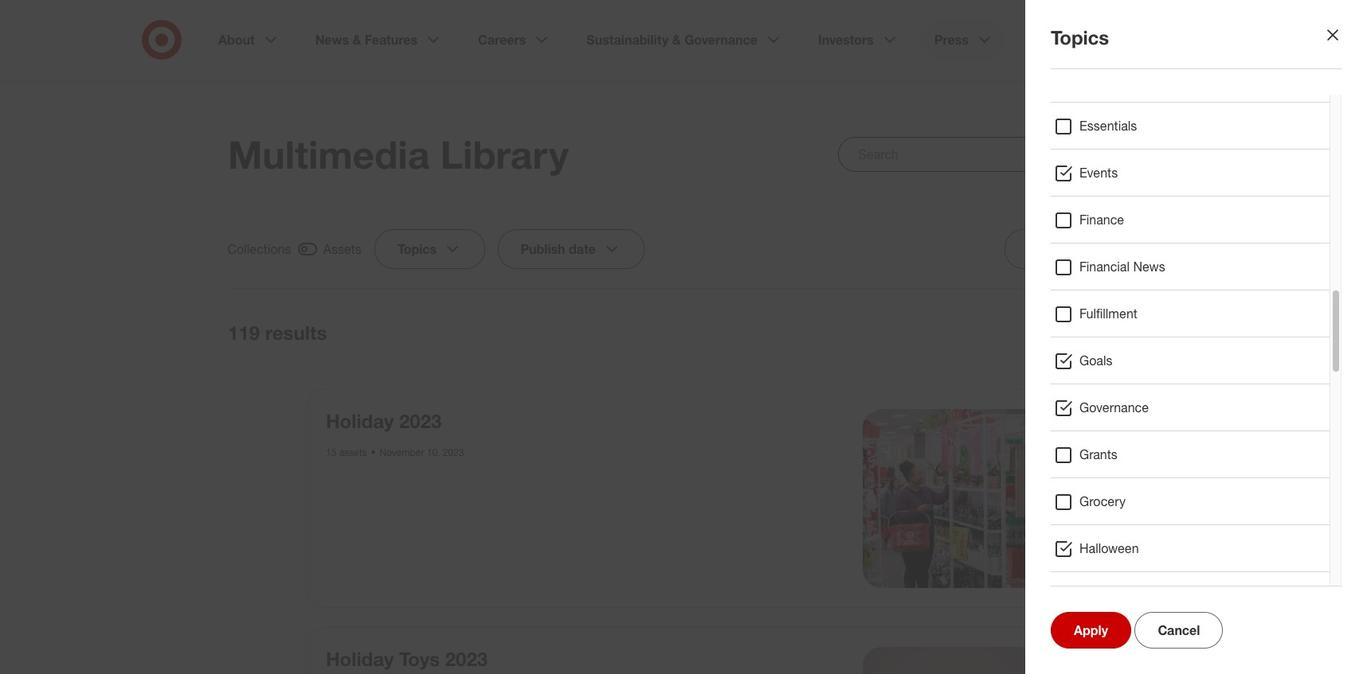 Task type: describe. For each thing, give the bounding box(es) containing it.
holiday toys 2023 link
[[326, 647, 488, 671]]

Essentials checkbox
[[1054, 117, 1073, 136]]

topics inside dialog
[[1051, 26, 1109, 49]]

financial news
[[1080, 259, 1166, 275]]

Goals checkbox
[[1054, 352, 1073, 371]]

Governance checkbox
[[1054, 399, 1073, 418]]

Fulfillment checkbox
[[1054, 305, 1073, 324]]

holiday for holiday toys 2023
[[326, 647, 394, 671]]

grocery
[[1080, 494, 1126, 510]]

Finance checkbox
[[1054, 211, 1073, 230]]

halloween
[[1080, 541, 1139, 557]]

publish
[[521, 241, 566, 257]]

apply
[[1074, 623, 1108, 639]]

publish date
[[521, 241, 596, 257]]

Financial News checkbox
[[1054, 258, 1073, 277]]

15
[[326, 447, 337, 459]]

publish date button
[[498, 230, 645, 269]]

date
[[569, 241, 596, 257]]

Grocery checkbox
[[1054, 493, 1073, 512]]

15 assets
[[326, 447, 367, 459]]

multimedia
[[228, 131, 430, 178]]

119
[[228, 321, 260, 345]]

2023 for toys
[[445, 647, 488, 671]]

unchecked image
[[1095, 324, 1114, 343]]

toys
[[399, 647, 440, 671]]

governance
[[1080, 400, 1149, 416]]

results
[[265, 321, 327, 345]]

holiday 2023 link
[[326, 410, 442, 434]]

Halloween checkbox
[[1054, 540, 1073, 559]]

a guest carrying a red target basket browses colorful holiday displays. image
[[863, 410, 1042, 589]]

topics button
[[375, 230, 485, 269]]



Task type: locate. For each thing, give the bounding box(es) containing it.
2023
[[399, 410, 442, 434], [443, 447, 464, 459], [445, 647, 488, 671]]

1 vertical spatial 2023
[[443, 447, 464, 459]]

collections
[[228, 241, 292, 257]]

2 vertical spatial 2023
[[445, 647, 488, 671]]

holiday
[[326, 410, 394, 434], [326, 647, 394, 671]]

checked image
[[298, 240, 317, 259]]

november
[[380, 447, 424, 459]]

multimedia library
[[228, 131, 569, 178]]

topics
[[1051, 26, 1109, 49], [398, 241, 437, 257]]

2023 for 10,
[[443, 447, 464, 459]]

holiday for holiday 2023
[[326, 410, 394, 434]]

0 vertical spatial holiday
[[326, 410, 394, 434]]

10,
[[427, 447, 440, 459]]

1 horizontal spatial topics
[[1051, 26, 1109, 49]]

assets
[[339, 447, 367, 459]]

2 holiday from the top
[[326, 647, 394, 671]]

None checkbox
[[228, 239, 362, 260]]

history
[[1080, 588, 1120, 604]]

Grants checkbox
[[1054, 446, 1073, 465]]

cancel
[[1158, 623, 1200, 639]]

finance
[[1080, 212, 1125, 228]]

119 results
[[228, 321, 327, 345]]

fulfillment
[[1080, 306, 1138, 322]]

assets
[[324, 241, 362, 257]]

topics inside button
[[398, 241, 437, 257]]

library
[[440, 131, 569, 178]]

financial
[[1080, 259, 1130, 275]]

1 vertical spatial holiday
[[326, 647, 394, 671]]

Events checkbox
[[1054, 164, 1073, 183]]

events
[[1080, 165, 1118, 181]]

topics dialog
[[0, 0, 1367, 675]]

1 holiday from the top
[[326, 410, 394, 434]]

1 vertical spatial topics
[[398, 241, 437, 257]]

0 vertical spatial 2023
[[399, 410, 442, 434]]

0 horizontal spatial topics
[[398, 241, 437, 257]]

2023 up november 10, 2023
[[399, 410, 442, 434]]

holiday toys 2023
[[326, 647, 488, 671]]

holiday 2023
[[326, 410, 442, 434]]

2023 right 10, at the left bottom of page
[[443, 447, 464, 459]]

holiday up "assets"
[[326, 410, 394, 434]]

apply button
[[1051, 613, 1132, 649]]

goals
[[1080, 353, 1113, 369]]

0 vertical spatial topics
[[1051, 26, 1109, 49]]

essentials
[[1080, 118, 1137, 134]]

Search search field
[[839, 137, 1140, 172]]

2023 right "toys" on the bottom left
[[445, 647, 488, 671]]

november 10, 2023
[[380, 447, 464, 459]]

cancel button
[[1135, 613, 1224, 649]]

None checkbox
[[1069, 321, 1140, 345]]

news
[[1134, 259, 1166, 275]]

holiday left "toys" on the bottom left
[[326, 647, 394, 671]]

grants
[[1080, 447, 1118, 463]]



Task type: vqa. For each thing, say whether or not it's contained in the screenshot.
Careers
no



